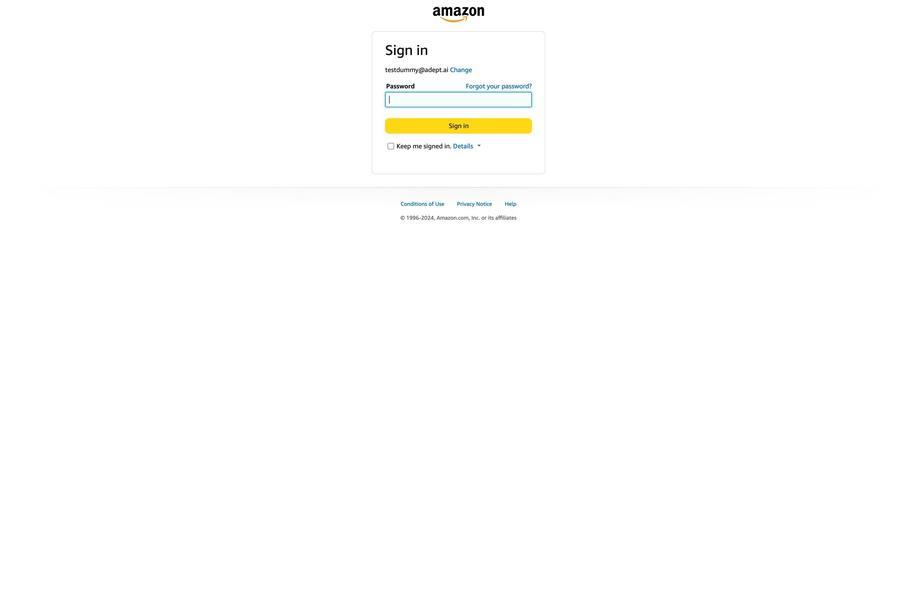Task type: describe. For each thing, give the bounding box(es) containing it.
amazon image
[[433, 7, 484, 22]]



Task type: locate. For each thing, give the bounding box(es) containing it.
None password field
[[385, 92, 532, 107]]

None checkbox
[[388, 143, 394, 150]]

None submit
[[386, 119, 532, 133]]

popover image
[[477, 145, 481, 147]]



Task type: vqa. For each thing, say whether or not it's contained in the screenshot.
Join Prime today for deals
no



